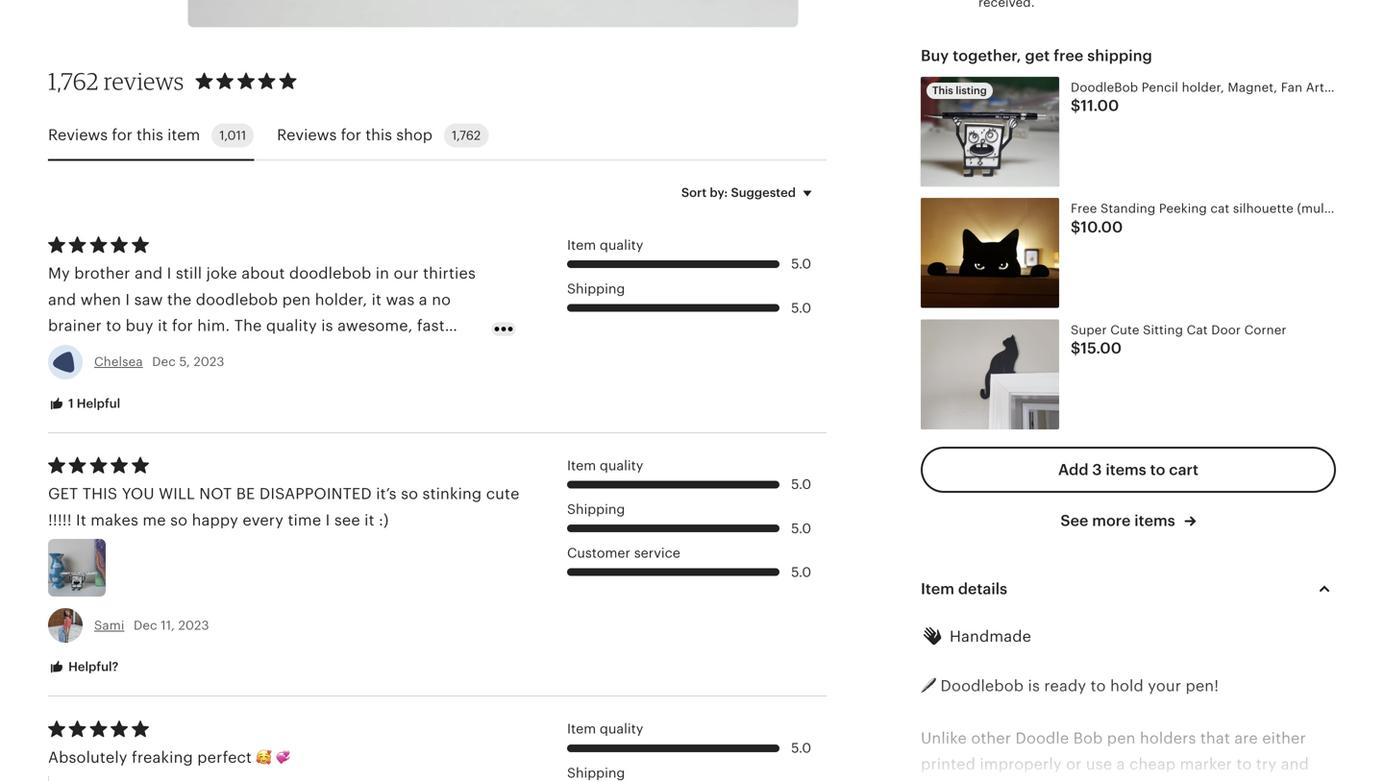 Task type: locate. For each thing, give the bounding box(es) containing it.
$ inside the free standing peeking cat silhouette (multiple sizes $ 10.00
[[1071, 219, 1081, 236]]

is
[[321, 317, 333, 335], [1029, 678, 1040, 695]]

5,
[[179, 355, 190, 369]]

0 vertical spatial shipping
[[567, 281, 625, 297]]

1 horizontal spatial pen
[[1108, 730, 1136, 747]]

reviews for reviews for this item
[[48, 127, 108, 144]]

0 horizontal spatial this
[[137, 127, 163, 144]]

tab list
[[48, 112, 827, 161]]

1,762 left reviews
[[48, 67, 99, 95]]

unlike other doodle bob pen holders that are either printed improperly or use a cheap marker to try an
[[921, 730, 1328, 782]]

peeking
[[1160, 202, 1208, 216]]

0 vertical spatial 1,762
[[48, 67, 99, 95]]

reviews down 1,762 reviews at the top
[[48, 127, 108, 144]]

1 horizontal spatial i
[[167, 265, 172, 282]]

0 horizontal spatial brother
[[74, 265, 130, 282]]

not
[[199, 486, 232, 503]]

when
[[80, 291, 121, 309]]

so
[[401, 486, 418, 503], [170, 512, 188, 529]]

💞
[[276, 750, 292, 767]]

reviews right 1,011
[[277, 127, 337, 144]]

1 vertical spatial and
[[48, 291, 76, 309]]

5.0
[[792, 256, 812, 272], [792, 300, 812, 316], [792, 477, 812, 493], [792, 521, 812, 536], [792, 565, 812, 580], [792, 741, 812, 756]]

cat
[[1187, 323, 1208, 338]]

item details button
[[904, 567, 1354, 613]]

pen!
[[1186, 678, 1220, 695]]

1,762 right shop
[[452, 128, 481, 143]]

items for more
[[1135, 512, 1176, 530]]

item inside dropdown button
[[921, 581, 955, 598]]

it
[[372, 291, 382, 309], [158, 317, 168, 335], [104, 370, 114, 387], [365, 512, 375, 529]]

is left ready
[[1029, 678, 1040, 695]]

1 horizontal spatial my
[[263, 344, 285, 361]]

him.
[[197, 317, 230, 335]]

and down my
[[48, 291, 76, 309]]

doodlebob
[[289, 265, 372, 282], [196, 291, 278, 309]]

1 vertical spatial is
[[1029, 678, 1040, 695]]

get this you will not be disappointed it's so stinking cute !!!!! it makes me so happy every time i see it :)
[[48, 486, 520, 529]]

0 vertical spatial is
[[321, 317, 333, 335]]

1 horizontal spatial doodlebob
[[289, 265, 372, 282]]

1 horizontal spatial 1,762
[[452, 128, 481, 143]]

reviews for this item
[[48, 127, 200, 144]]

standing
[[1101, 202, 1156, 216]]

item quality
[[567, 237, 644, 253], [567, 458, 644, 473], [567, 722, 644, 737]]

3 5.0 from the top
[[792, 477, 812, 493]]

sitting
[[1143, 323, 1184, 338]]

0 horizontal spatial a
[[419, 291, 428, 309]]

1 vertical spatial pen
[[1108, 730, 1136, 747]]

1 vertical spatial item quality
[[567, 458, 644, 473]]

1 horizontal spatial brother
[[164, 370, 220, 387]]

$
[[1071, 97, 1081, 114], [1071, 219, 1081, 236], [1071, 340, 1081, 357]]

pen right bob on the right bottom of the page
[[1108, 730, 1136, 747]]

0 vertical spatial $
[[1071, 97, 1081, 114]]

i left "see"
[[326, 512, 330, 529]]

perfect
[[197, 750, 252, 767]]

definitely
[[155, 344, 225, 361]]

2 horizontal spatial i
[[326, 512, 330, 529]]

doodlebob up the
[[196, 291, 278, 309]]

to left "cart"
[[1151, 461, 1166, 479]]

brother
[[74, 265, 130, 282], [164, 370, 220, 387]]

a inside "unlike other doodle bob pen holders that are either printed improperly or use a cheap marker to try an"
[[1117, 756, 1126, 774]]

items inside see more items link
[[1135, 512, 1176, 530]]

absolutely
[[48, 750, 128, 767]]

by:
[[710, 185, 728, 200]]

2 this from the left
[[366, 127, 392, 144]]

are
[[1235, 730, 1259, 747]]

helpful? button
[[34, 650, 133, 686]]

pen
[[282, 291, 311, 309], [1108, 730, 1136, 747]]

door
[[1212, 323, 1241, 338]]

2 vertical spatial item quality
[[567, 722, 644, 737]]

0 vertical spatial item quality
[[567, 237, 644, 253]]

it right buy
[[158, 317, 168, 335]]

0 horizontal spatial pen
[[282, 291, 311, 309]]

1 vertical spatial 1,762
[[452, 128, 481, 143]]

tab list containing reviews for this item
[[48, 112, 827, 161]]

1 horizontal spatial this
[[366, 127, 392, 144]]

1 vertical spatial shipping
[[567, 502, 625, 517]]

1 vertical spatial dec
[[134, 619, 157, 633]]

0 vertical spatial so
[[401, 486, 418, 503]]

2023 right 11,
[[178, 619, 209, 633]]

1 horizontal spatial so
[[401, 486, 418, 503]]

a left no
[[419, 291, 428, 309]]

3 $ from the top
[[1071, 340, 1081, 357]]

🖊️
[[921, 678, 937, 695]]

this
[[82, 486, 118, 503]]

my down the chelsea dec 5, 2023
[[138, 370, 160, 387]]

so right me
[[170, 512, 188, 529]]

$ inside super cute sitting cat door corner $ 15.00
[[1071, 340, 1081, 357]]

0 horizontal spatial reviews
[[48, 127, 108, 144]]

1 vertical spatial items
[[1135, 512, 1176, 530]]

doodlebob up holder,
[[289, 265, 372, 282]]

dec left 5,
[[152, 355, 176, 369]]

item
[[567, 237, 596, 253], [567, 458, 596, 473], [921, 581, 955, 598], [567, 722, 596, 737]]

this
[[933, 84, 954, 96]]

cheap
[[1130, 756, 1176, 774]]

and down buy
[[122, 344, 150, 361]]

free
[[1071, 202, 1098, 216]]

sort by: suggested button
[[667, 172, 834, 213]]

1 helpful
[[65, 396, 120, 411]]

1 vertical spatial doodlebob
[[196, 291, 278, 309]]

sizes
[[1355, 202, 1385, 216]]

to left give
[[48, 370, 64, 387]]

1,762 for 1,762
[[452, 128, 481, 143]]

this for shop
[[366, 127, 392, 144]]

2 $ from the top
[[1071, 219, 1081, 236]]

a
[[419, 291, 428, 309], [1117, 756, 1126, 774]]

0 vertical spatial a
[[419, 291, 428, 309]]

listing
[[956, 84, 987, 96]]

1 vertical spatial a
[[1117, 756, 1126, 774]]

0 vertical spatial 2023
[[194, 355, 225, 369]]

dec left 11,
[[134, 619, 157, 633]]

this left item on the left top
[[137, 127, 163, 144]]

awesome,
[[338, 317, 413, 335]]

my brother and i still joke about doodlebob in our thirties and when i saw the doodlebob pen holder, it was a no brainer to buy it for him. the quality is awesome, fast shipping, and definitely met my expectations! can't wait to give it to my brother for christmas!
[[48, 265, 476, 387]]

time
[[288, 512, 321, 529]]

0 horizontal spatial my
[[138, 370, 160, 387]]

11.00
[[1081, 97, 1120, 114]]

to
[[106, 317, 121, 335], [48, 370, 64, 387], [118, 370, 133, 387], [1151, 461, 1166, 479], [1091, 678, 1107, 695], [1237, 756, 1253, 774]]

items inside add 3 items to cart button
[[1106, 461, 1147, 479]]

my right met
[[263, 344, 285, 361]]

1 reviews from the left
[[48, 127, 108, 144]]

free standing peeking cat silhouette (multiple sizes $ 10.00
[[1071, 202, 1385, 236]]

5 5.0 from the top
[[792, 565, 812, 580]]

items right more
[[1135, 512, 1176, 530]]

absolutely freaking perfect 🥰 💞
[[48, 750, 292, 767]]

0 vertical spatial items
[[1106, 461, 1147, 479]]

details
[[959, 581, 1008, 598]]

it left the :) at the bottom of page
[[365, 512, 375, 529]]

sort by: suggested
[[682, 185, 796, 200]]

so right it's
[[401, 486, 418, 503]]

1 horizontal spatial a
[[1117, 756, 1126, 774]]

brother down 5,
[[164, 370, 220, 387]]

0 horizontal spatial is
[[321, 317, 333, 335]]

this left shop
[[366, 127, 392, 144]]

to left try
[[1237, 756, 1253, 774]]

0 vertical spatial dec
[[152, 355, 176, 369]]

i inside get this you will not be disappointed it's so stinking cute !!!!! it makes me so happy every time i see it :)
[[326, 512, 330, 529]]

1,011
[[219, 128, 246, 143]]

chelsea
[[94, 355, 143, 369]]

0 horizontal spatial so
[[170, 512, 188, 529]]

in
[[376, 265, 390, 282]]

helpful
[[77, 396, 120, 411]]

brother up when
[[74, 265, 130, 282]]

service
[[634, 546, 681, 561]]

disappointed
[[259, 486, 372, 503]]

🥰
[[256, 750, 272, 767]]

1 this from the left
[[137, 127, 163, 144]]

2 item quality from the top
[[567, 458, 644, 473]]

1 vertical spatial i
[[125, 291, 130, 309]]

1 horizontal spatial reviews
[[277, 127, 337, 144]]

0 vertical spatial brother
[[74, 265, 130, 282]]

reviews for this shop
[[277, 127, 433, 144]]

2 reviews from the left
[[277, 127, 337, 144]]

a right use
[[1117, 756, 1126, 774]]

is up expectations!
[[321, 317, 333, 335]]

and up saw on the top of the page
[[135, 265, 163, 282]]

cute
[[1111, 323, 1140, 338]]

i left saw on the top of the page
[[125, 291, 130, 309]]

expectations!
[[290, 344, 391, 361]]

and
[[135, 265, 163, 282], [48, 291, 76, 309], [122, 344, 150, 361]]

together,
[[953, 47, 1022, 64]]

1 vertical spatial 2023
[[178, 619, 209, 633]]

buy
[[126, 317, 154, 335]]

1 vertical spatial $
[[1071, 219, 1081, 236]]

shop
[[396, 127, 433, 144]]

get
[[48, 486, 78, 503]]

2023 right 5,
[[194, 355, 225, 369]]

2 vertical spatial shipping
[[567, 766, 625, 781]]

thirties
[[423, 265, 476, 282]]

2023
[[194, 355, 225, 369], [178, 619, 209, 633]]

items right 3
[[1106, 461, 1147, 479]]

for left shop
[[341, 127, 362, 144]]

2023 for chelsea dec 5, 2023
[[194, 355, 225, 369]]

quality
[[600, 237, 644, 253], [266, 317, 317, 335], [600, 458, 644, 473], [600, 722, 644, 737]]

doodle
[[1016, 730, 1070, 747]]

quality inside my brother and i still joke about doodlebob in our thirties and when i saw the doodlebob pen holder, it was a no brainer to buy it for him. the quality is awesome, fast shipping, and definitely met my expectations! can't wait to give it to my brother for christmas!
[[266, 317, 317, 335]]

1
[[68, 396, 74, 411]]

i left still
[[167, 265, 172, 282]]

for down met
[[225, 370, 246, 387]]

this
[[137, 127, 163, 144], [366, 127, 392, 144]]

2 vertical spatial $
[[1071, 340, 1081, 357]]

1 vertical spatial my
[[138, 370, 160, 387]]

2 vertical spatial and
[[122, 344, 150, 361]]

be
[[236, 486, 255, 503]]

see
[[335, 512, 360, 529]]

improperly
[[980, 756, 1062, 774]]

0 horizontal spatial 1,762
[[48, 67, 99, 95]]

0 vertical spatial pen
[[282, 291, 311, 309]]

1 helpful button
[[34, 386, 135, 422]]

items
[[1106, 461, 1147, 479], [1135, 512, 1176, 530]]

pen down about at the left top
[[282, 291, 311, 309]]

2 vertical spatial i
[[326, 512, 330, 529]]



Task type: vqa. For each thing, say whether or not it's contained in the screenshot.
(145)
no



Task type: describe. For each thing, give the bounding box(es) containing it.
1 $ from the top
[[1071, 97, 1081, 114]]

1,762 for 1,762 reviews
[[48, 67, 99, 95]]

chelsea dec 5, 2023
[[94, 355, 225, 369]]

can't
[[396, 344, 435, 361]]

0 vertical spatial i
[[167, 265, 172, 282]]

1 vertical spatial brother
[[164, 370, 220, 387]]

was
[[386, 291, 415, 309]]

this for item
[[137, 127, 163, 144]]

cute
[[486, 486, 520, 503]]

to inside button
[[1151, 461, 1166, 479]]

more
[[1093, 512, 1131, 530]]

buy
[[921, 47, 949, 64]]

unlike
[[921, 730, 967, 747]]

christmas!
[[250, 370, 330, 387]]

11,
[[161, 619, 175, 633]]

super
[[1071, 323, 1107, 338]]

shipping,
[[48, 344, 118, 361]]

it's
[[376, 486, 397, 503]]

it left was on the left top of page
[[372, 291, 382, 309]]

see more items link
[[1061, 510, 1197, 532]]

bob
[[1074, 730, 1103, 747]]

free
[[1054, 47, 1084, 64]]

super cute sitting cat door corner $ 15.00
[[1071, 323, 1287, 357]]

15.00
[[1081, 340, 1122, 357]]

6 5.0 from the top
[[792, 741, 812, 756]]

cat
[[1211, 202, 1230, 216]]

4 5.0 from the top
[[792, 521, 812, 536]]

sami link
[[94, 619, 124, 633]]

it down chelsea link
[[104, 370, 114, 387]]

handmade
[[950, 629, 1032, 646]]

every
[[243, 512, 284, 529]]

use
[[1087, 756, 1113, 774]]

dec for 5,
[[152, 355, 176, 369]]

still
[[176, 265, 202, 282]]

customer service
[[567, 546, 681, 561]]

my
[[48, 265, 70, 282]]

wait
[[439, 344, 470, 361]]

stinking
[[423, 486, 482, 503]]

you
[[122, 486, 155, 503]]

buy together, get free shipping
[[921, 47, 1153, 64]]

it
[[76, 512, 86, 529]]

add
[[1059, 461, 1089, 479]]

shipping
[[1088, 47, 1153, 64]]

view details of this review photo by sami image
[[48, 540, 106, 597]]

item
[[167, 127, 200, 144]]

add 3 items to cart
[[1059, 461, 1199, 479]]

fast
[[417, 317, 445, 335]]

or
[[1067, 756, 1082, 774]]

0 horizontal spatial doodlebob
[[196, 291, 278, 309]]

doodlebob pencil holder, magnet, fan art inspired spongebob, 3d printed pencil holder, me hoy minoy image
[[921, 77, 1060, 187]]

1,762 reviews
[[48, 67, 184, 95]]

1 horizontal spatial is
[[1029, 678, 1040, 695]]

see
[[1061, 512, 1089, 530]]

try
[[1257, 756, 1277, 774]]

it inside get this you will not be disappointed it's so stinking cute !!!!! it makes me so happy every time i see it :)
[[365, 512, 375, 529]]

makes
[[91, 512, 138, 529]]

me
[[143, 512, 166, 529]]

1 item quality from the top
[[567, 237, 644, 253]]

item details
[[921, 581, 1008, 598]]

0 vertical spatial doodlebob
[[289, 265, 372, 282]]

reviews for reviews for this shop
[[277, 127, 337, 144]]

helpful?
[[65, 660, 119, 675]]

a inside my brother and i still joke about doodlebob in our thirties and when i saw the doodlebob pen holder, it was a no brainer to buy it for him. the quality is awesome, fast shipping, and definitely met my expectations! can't wait to give it to my brother for christmas!
[[419, 291, 428, 309]]

other
[[972, 730, 1012, 747]]

silhouette
[[1234, 202, 1294, 216]]

$ 11.00
[[1071, 97, 1120, 114]]

1 5.0 from the top
[[792, 256, 812, 272]]

to left hold
[[1091, 678, 1107, 695]]

dec for 11,
[[134, 619, 157, 633]]

super cute sitting cat door corner image
[[921, 320, 1060, 430]]

suggested
[[731, 185, 796, 200]]

1 shipping from the top
[[567, 281, 625, 297]]

pen inside my brother and i still joke about doodlebob in our thirties and when i saw the doodlebob pen holder, it was a no brainer to buy it for him. the quality is awesome, fast shipping, and definitely met my expectations! can't wait to give it to my brother for christmas!
[[282, 291, 311, 309]]

get
[[1026, 47, 1050, 64]]

give
[[68, 370, 99, 387]]

3 shipping from the top
[[567, 766, 625, 781]]

10.00
[[1081, 219, 1124, 236]]

to inside "unlike other doodle bob pen holders that are either printed improperly or use a cheap marker to try an"
[[1237, 756, 1253, 774]]

pen inside "unlike other doodle bob pen holders that are either printed improperly or use a cheap marker to try an"
[[1108, 730, 1136, 747]]

0 vertical spatial my
[[263, 344, 285, 361]]

this listing
[[933, 84, 987, 96]]

3 item quality from the top
[[567, 722, 644, 737]]

:)
[[379, 512, 389, 529]]

1 vertical spatial so
[[170, 512, 188, 529]]

chelsea link
[[94, 355, 143, 369]]

to left buy
[[106, 317, 121, 335]]

items for 3
[[1106, 461, 1147, 479]]

0 horizontal spatial i
[[125, 291, 130, 309]]

sami dec 11, 2023
[[94, 619, 209, 633]]

doodlebob
[[941, 678, 1024, 695]]

that
[[1201, 730, 1231, 747]]

see more items
[[1061, 512, 1180, 530]]

for down 1,762 reviews at the top
[[112, 127, 133, 144]]

saw
[[134, 291, 163, 309]]

free standing peeking cat silhouette (multiple sizes) image
[[921, 198, 1060, 308]]

!!!!!
[[48, 512, 72, 529]]

is inside my brother and i still joke about doodlebob in our thirties and when i saw the doodlebob pen holder, it was a no brainer to buy it for him. the quality is awesome, fast shipping, and definitely met my expectations! can't wait to give it to my brother for christmas!
[[321, 317, 333, 335]]

(multiple
[[1298, 202, 1352, 216]]

customer
[[567, 546, 631, 561]]

to down chelsea link
[[118, 370, 133, 387]]

happy
[[192, 512, 238, 529]]

sami
[[94, 619, 124, 633]]

hold
[[1111, 678, 1144, 695]]

about
[[242, 265, 285, 282]]

marker
[[1181, 756, 1233, 774]]

met
[[229, 344, 259, 361]]

your
[[1148, 678, 1182, 695]]

no
[[432, 291, 451, 309]]

2 5.0 from the top
[[792, 300, 812, 316]]

2 shipping from the top
[[567, 502, 625, 517]]

for down the
[[172, 317, 193, 335]]

our
[[394, 265, 419, 282]]

2023 for sami dec 11, 2023
[[178, 619, 209, 633]]

joke
[[206, 265, 237, 282]]

0 vertical spatial and
[[135, 265, 163, 282]]

printed
[[921, 756, 976, 774]]



